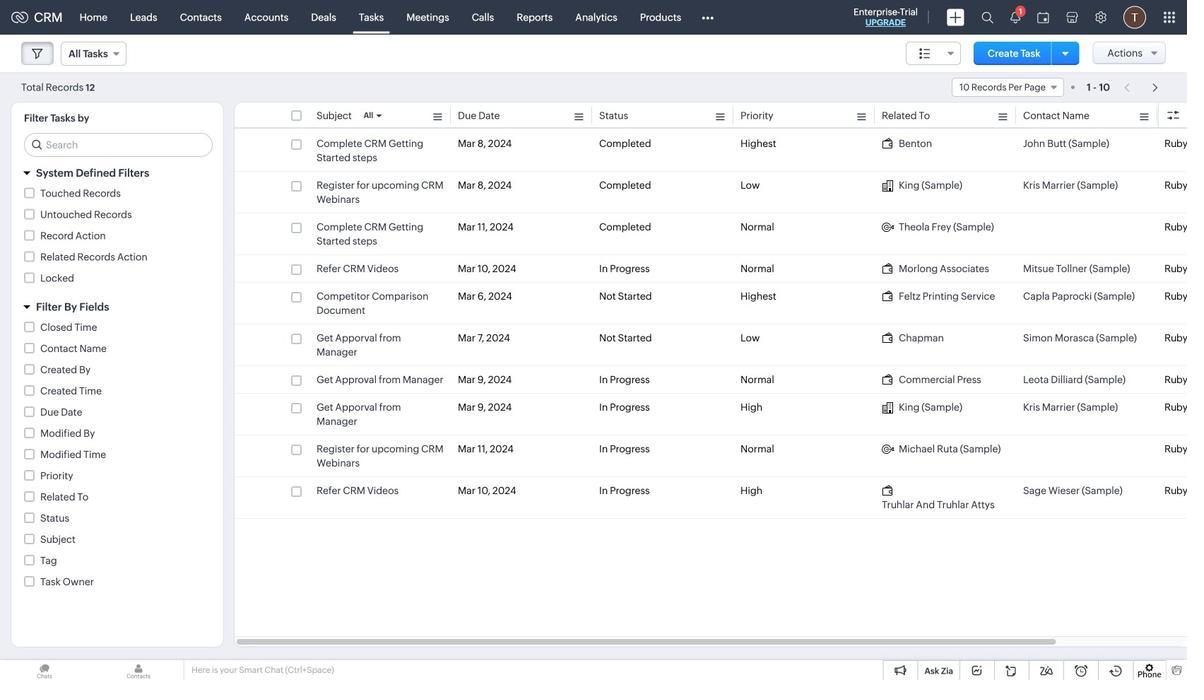 Task type: describe. For each thing, give the bounding box(es) containing it.
size image
[[920, 47, 931, 60]]

chats image
[[0, 660, 89, 680]]

Other Modules field
[[693, 6, 723, 29]]

signals element
[[1002, 0, 1029, 35]]

contacts image
[[94, 660, 183, 680]]

profile element
[[1115, 0, 1155, 34]]



Task type: locate. For each thing, give the bounding box(es) containing it.
create menu element
[[939, 0, 973, 34]]

row group
[[235, 130, 1188, 519]]

None field
[[61, 42, 126, 66], [906, 42, 961, 65], [952, 78, 1065, 97], [61, 42, 126, 66], [952, 78, 1065, 97]]

create menu image
[[947, 9, 965, 26]]

search image
[[982, 11, 994, 23]]

search element
[[973, 0, 1002, 35]]

logo image
[[11, 12, 28, 23]]

calendar image
[[1038, 12, 1050, 23]]

none field the size
[[906, 42, 961, 65]]

profile image
[[1124, 6, 1147, 29]]

Search text field
[[25, 134, 212, 156]]



Task type: vqa. For each thing, say whether or not it's contained in the screenshot.
Calendar IMAGE
yes



